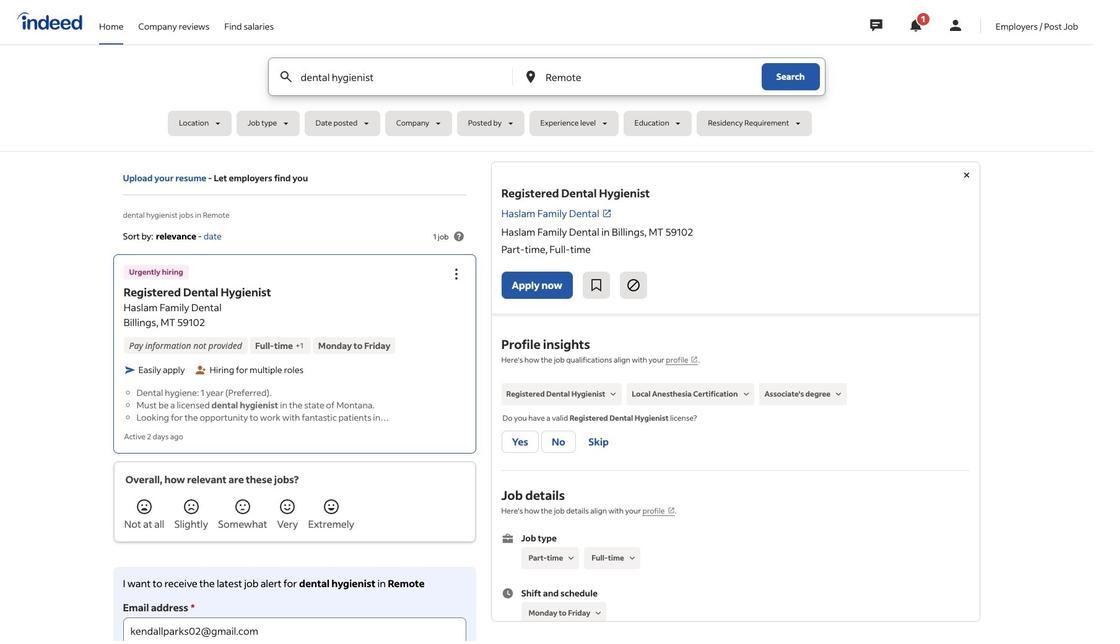 Task type: vqa. For each thing, say whether or not it's contained in the screenshot.
"Messages Unread count 0" icon
yes



Task type: locate. For each thing, give the bounding box(es) containing it.
0 horizontal spatial missing preference image
[[566, 553, 577, 564]]

missing qualification image
[[740, 389, 752, 400], [833, 389, 844, 400]]

1 horizontal spatial missing qualification image
[[833, 389, 844, 400]]

missing qualification image
[[608, 389, 619, 400]]

1 horizontal spatial missing preference image
[[627, 553, 638, 564]]

2 missing qualification image from the left
[[833, 389, 844, 400]]

1 missing qualification image from the left
[[740, 389, 752, 400]]

missing preference image
[[566, 553, 577, 564], [627, 553, 638, 564]]

0 horizontal spatial missing qualification image
[[740, 389, 752, 400]]

job actions for registered dental hygienist is collapsed image
[[449, 267, 464, 282]]

haslam family dental (opens in a new tab) image
[[602, 209, 612, 219]]

2 missing preference image from the left
[[627, 553, 638, 564]]

None email field
[[123, 618, 466, 642]]

profile (opens in a new window) image
[[691, 356, 698, 363]]

pagination navigation
[[103, 537, 476, 567]]

None search field
[[168, 58, 925, 141]]



Task type: describe. For each thing, give the bounding box(es) containing it.
job preferences (opens in a new window) image
[[667, 507, 675, 515]]

1 missing preference image from the left
[[566, 553, 577, 564]]

Edit location text field
[[543, 58, 737, 95]]

messages unread count 0 image
[[868, 13, 884, 38]]

account image
[[948, 18, 963, 33]]

search: Job title, keywords, or company text field
[[298, 58, 492, 95]]

missing preference image
[[593, 608, 604, 619]]

close job details image
[[959, 168, 974, 183]]

help icon image
[[451, 229, 466, 244]]

not interested image
[[626, 278, 641, 293]]

save this job image
[[589, 278, 604, 293]]



